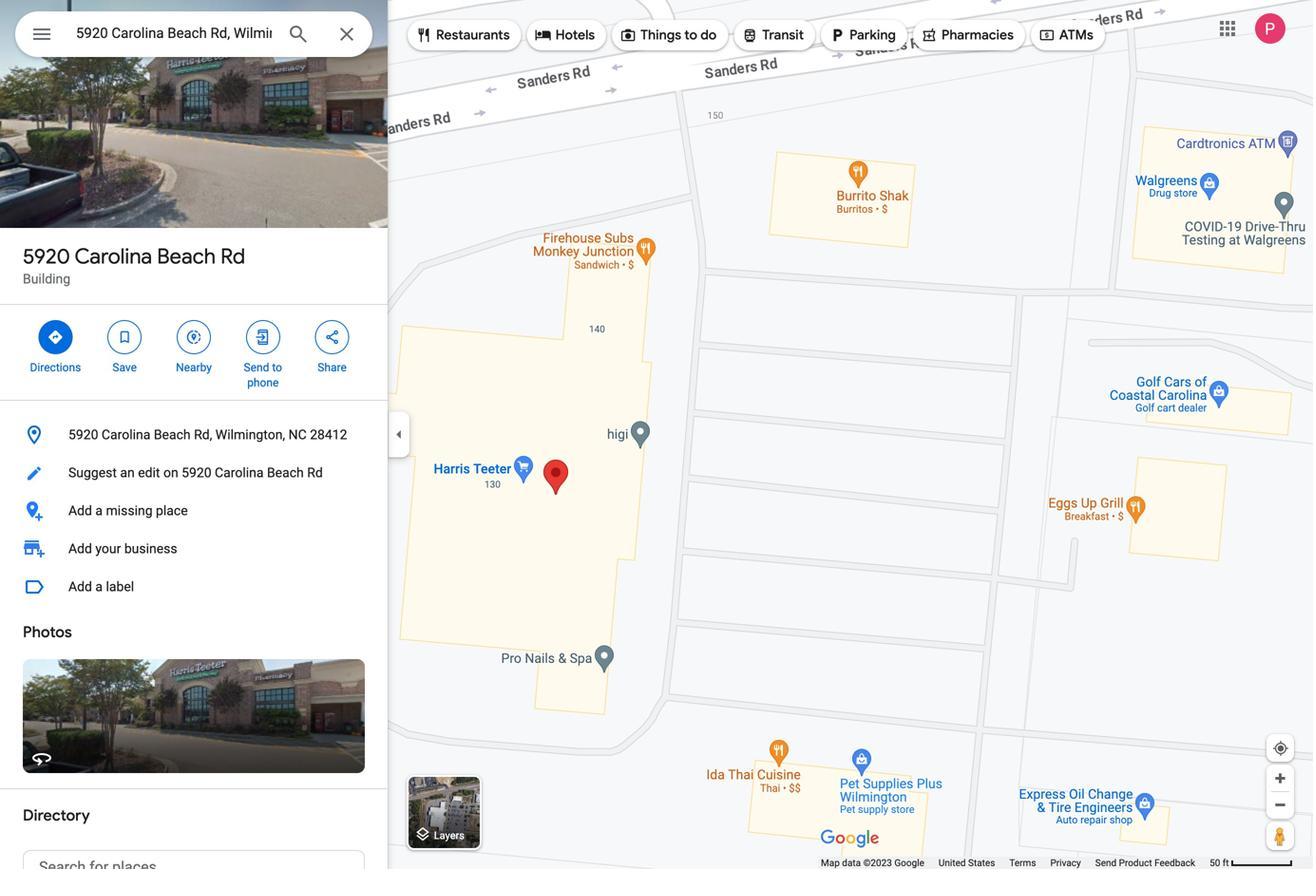 Task type: describe. For each thing, give the bounding box(es) containing it.
add a missing place
[[68, 503, 188, 519]]

 pharmacies
[[921, 25, 1014, 46]]

send to phone
[[244, 361, 282, 390]]

suggest
[[68, 465, 117, 481]]

atms
[[1059, 27, 1093, 44]]

5920 Carolina Beach Rd, Wilmington, NC 28412 field
[[15, 11, 372, 57]]

states
[[968, 857, 995, 869]]

nc
[[288, 427, 307, 443]]

rd inside 5920 carolina beach rd building
[[221, 243, 245, 270]]

beach for rd
[[157, 243, 216, 270]]

none text field inside 5920 carolina beach rd main content
[[23, 850, 365, 869]]

5920 carolina beach rd main content
[[0, 0, 388, 869]]

 search field
[[15, 11, 372, 61]]

 restaurants
[[415, 25, 510, 46]]

show street view coverage image
[[1266, 822, 1294, 850]]

50
[[1210, 857, 1220, 869]]

 button
[[15, 11, 68, 61]]

add for add your business
[[68, 541, 92, 557]]

add a label button
[[0, 568, 388, 606]]

save
[[112, 361, 137, 374]]


[[116, 327, 133, 348]]

ft
[[1223, 857, 1229, 869]]

map
[[821, 857, 840, 869]]

suggest an edit on 5920 carolina beach rd button
[[0, 454, 388, 492]]

a for missing
[[95, 503, 103, 519]]

carolina for rd,
[[102, 427, 150, 443]]

5920 for rd,
[[68, 427, 98, 443]]

2 vertical spatial carolina
[[215, 465, 264, 481]]

things
[[640, 27, 681, 44]]

product
[[1119, 857, 1152, 869]]

footer inside "google maps" element
[[821, 857, 1210, 869]]

5920 carolina beach rd building
[[23, 243, 245, 287]]


[[324, 327, 341, 348]]

missing
[[106, 503, 153, 519]]

place
[[156, 503, 188, 519]]

united
[[939, 857, 966, 869]]

google account: payton hansen  
(payton.hansen@adept.ai) image
[[1255, 13, 1285, 44]]

send for send product feedback
[[1095, 857, 1117, 869]]


[[30, 20, 53, 48]]

5920 carolina beach rd, wilmington, nc 28412 button
[[0, 416, 388, 454]]

parking
[[849, 27, 896, 44]]

to inside  things to do
[[684, 27, 697, 44]]

edit
[[138, 465, 160, 481]]

united states
[[939, 857, 995, 869]]

add a label
[[68, 579, 134, 595]]

feedback
[[1154, 857, 1195, 869]]

an
[[120, 465, 135, 481]]


[[741, 25, 758, 46]]

to inside send to phone
[[272, 361, 282, 374]]

none field inside 5920 carolina beach rd, wilmington, nc 28412 field
[[76, 22, 272, 45]]

data
[[842, 857, 861, 869]]

add your business
[[68, 541, 177, 557]]

transit
[[762, 27, 804, 44]]

directions
[[30, 361, 81, 374]]

restaurants
[[436, 27, 510, 44]]


[[921, 25, 938, 46]]

a for label
[[95, 579, 103, 595]]

add for add a label
[[68, 579, 92, 595]]

send product feedback
[[1095, 857, 1195, 869]]

google maps element
[[0, 0, 1313, 869]]

share
[[318, 361, 347, 374]]

terms button
[[1009, 857, 1036, 869]]

directory
[[23, 806, 90, 826]]



Task type: vqa. For each thing, say whether or not it's contained in the screenshot.


Task type: locate. For each thing, give the bounding box(es) containing it.
1 horizontal spatial send
[[1095, 857, 1117, 869]]

a left label
[[95, 579, 103, 595]]


[[829, 25, 846, 46]]

do
[[700, 27, 717, 44]]

carolina
[[75, 243, 152, 270], [102, 427, 150, 443], [215, 465, 264, 481]]

beach left rd, on the left of the page
[[154, 427, 191, 443]]

beach inside 5920 carolina beach rd building
[[157, 243, 216, 270]]

on
[[163, 465, 178, 481]]

5920
[[23, 243, 70, 270], [68, 427, 98, 443], [182, 465, 211, 481]]

suggest an edit on 5920 carolina beach rd
[[68, 465, 323, 481]]

carolina up ''
[[75, 243, 152, 270]]

5920 up building
[[23, 243, 70, 270]]

nearby
[[176, 361, 212, 374]]

5920 carolina beach rd, wilmington, nc 28412
[[68, 427, 347, 443]]

footer containing map data ©2023 google
[[821, 857, 1210, 869]]

zoom in image
[[1273, 771, 1287, 786]]

5920 up suggest
[[68, 427, 98, 443]]

send inside send product feedback button
[[1095, 857, 1117, 869]]

0 vertical spatial to
[[684, 27, 697, 44]]

5920 inside 5920 carolina beach rd building
[[23, 243, 70, 270]]

0 horizontal spatial rd
[[221, 243, 245, 270]]

1 vertical spatial to
[[272, 361, 282, 374]]

send inside send to phone
[[244, 361, 269, 374]]

to up phone
[[272, 361, 282, 374]]

0 vertical spatial beach
[[157, 243, 216, 270]]

add your business link
[[0, 530, 388, 568]]

rd inside button
[[307, 465, 323, 481]]

1 vertical spatial beach
[[154, 427, 191, 443]]

rd
[[221, 243, 245, 270], [307, 465, 323, 481]]


[[185, 327, 202, 348]]

to left do
[[684, 27, 697, 44]]

©2023
[[863, 857, 892, 869]]

None text field
[[23, 850, 365, 869]]

1 vertical spatial a
[[95, 579, 103, 595]]

add inside add a label button
[[68, 579, 92, 595]]

0 vertical spatial rd
[[221, 243, 245, 270]]

hotels
[[555, 27, 595, 44]]

add for add a missing place
[[68, 503, 92, 519]]


[[535, 25, 552, 46]]

send
[[244, 361, 269, 374], [1095, 857, 1117, 869]]

2 add from the top
[[68, 541, 92, 557]]

building
[[23, 271, 70, 287]]

None field
[[76, 22, 272, 45]]

5920 for rd
[[23, 243, 70, 270]]

2 vertical spatial add
[[68, 579, 92, 595]]

wilmington,
[[215, 427, 285, 443]]

photos
[[23, 623, 72, 642]]


[[254, 327, 272, 348]]

label
[[106, 579, 134, 595]]

pharmacies
[[942, 27, 1014, 44]]

layers
[[434, 830, 465, 842]]

1 vertical spatial rd
[[307, 465, 323, 481]]

zoom out image
[[1273, 798, 1287, 812]]

 parking
[[829, 25, 896, 46]]

add left your
[[68, 541, 92, 557]]

carolina inside 5920 carolina beach rd building
[[75, 243, 152, 270]]

2 a from the top
[[95, 579, 103, 595]]

united states button
[[939, 857, 995, 869]]


[[1038, 25, 1055, 46]]

1 horizontal spatial to
[[684, 27, 697, 44]]

add
[[68, 503, 92, 519], [68, 541, 92, 557], [68, 579, 92, 595]]

28412
[[310, 427, 347, 443]]


[[415, 25, 432, 46]]

2 vertical spatial 5920
[[182, 465, 211, 481]]

0 vertical spatial carolina
[[75, 243, 152, 270]]

0 vertical spatial send
[[244, 361, 269, 374]]

1 vertical spatial carolina
[[102, 427, 150, 443]]

1 horizontal spatial rd
[[307, 465, 323, 481]]

 hotels
[[535, 25, 595, 46]]

1 add from the top
[[68, 503, 92, 519]]

1 vertical spatial send
[[1095, 857, 1117, 869]]

send up phone
[[244, 361, 269, 374]]

add inside add your business link
[[68, 541, 92, 557]]

beach for rd,
[[154, 427, 191, 443]]

0 vertical spatial a
[[95, 503, 103, 519]]

a left missing
[[95, 503, 103, 519]]

beach up 
[[157, 243, 216, 270]]

map data ©2023 google
[[821, 857, 924, 869]]

your
[[95, 541, 121, 557]]

send product feedback button
[[1095, 857, 1195, 869]]

1 a from the top
[[95, 503, 103, 519]]

business
[[124, 541, 177, 557]]

google
[[894, 857, 924, 869]]

privacy
[[1050, 857, 1081, 869]]

show your location image
[[1272, 740, 1289, 757]]

add a missing place button
[[0, 492, 388, 530]]

 transit
[[741, 25, 804, 46]]

add left label
[[68, 579, 92, 595]]

rd,
[[194, 427, 212, 443]]

carolina up an
[[102, 427, 150, 443]]

to
[[684, 27, 697, 44], [272, 361, 282, 374]]

actions for 5920 carolina beach rd region
[[0, 305, 388, 400]]

1 vertical spatial 5920
[[68, 427, 98, 443]]

a
[[95, 503, 103, 519], [95, 579, 103, 595]]


[[47, 327, 64, 348]]


[[620, 25, 637, 46]]

send left product
[[1095, 857, 1117, 869]]

beach
[[157, 243, 216, 270], [154, 427, 191, 443], [267, 465, 304, 481]]

0 vertical spatial 5920
[[23, 243, 70, 270]]

terms
[[1009, 857, 1036, 869]]

add inside add a missing place button
[[68, 503, 92, 519]]

1 vertical spatial add
[[68, 541, 92, 557]]

collapse side panel image
[[389, 424, 409, 445]]

0 horizontal spatial send
[[244, 361, 269, 374]]

beach down nc
[[267, 465, 304, 481]]

3 add from the top
[[68, 579, 92, 595]]

50 ft button
[[1210, 857, 1293, 869]]

send for send to phone
[[244, 361, 269, 374]]

2 vertical spatial beach
[[267, 465, 304, 481]]

add down suggest
[[68, 503, 92, 519]]

carolina down wilmington,
[[215, 465, 264, 481]]

privacy button
[[1050, 857, 1081, 869]]

footer
[[821, 857, 1210, 869]]

 things to do
[[620, 25, 717, 46]]

50 ft
[[1210, 857, 1229, 869]]

5920 right the on
[[182, 465, 211, 481]]

 atms
[[1038, 25, 1093, 46]]

0 horizontal spatial to
[[272, 361, 282, 374]]

0 vertical spatial add
[[68, 503, 92, 519]]

carolina for rd
[[75, 243, 152, 270]]

phone
[[247, 376, 279, 390]]



